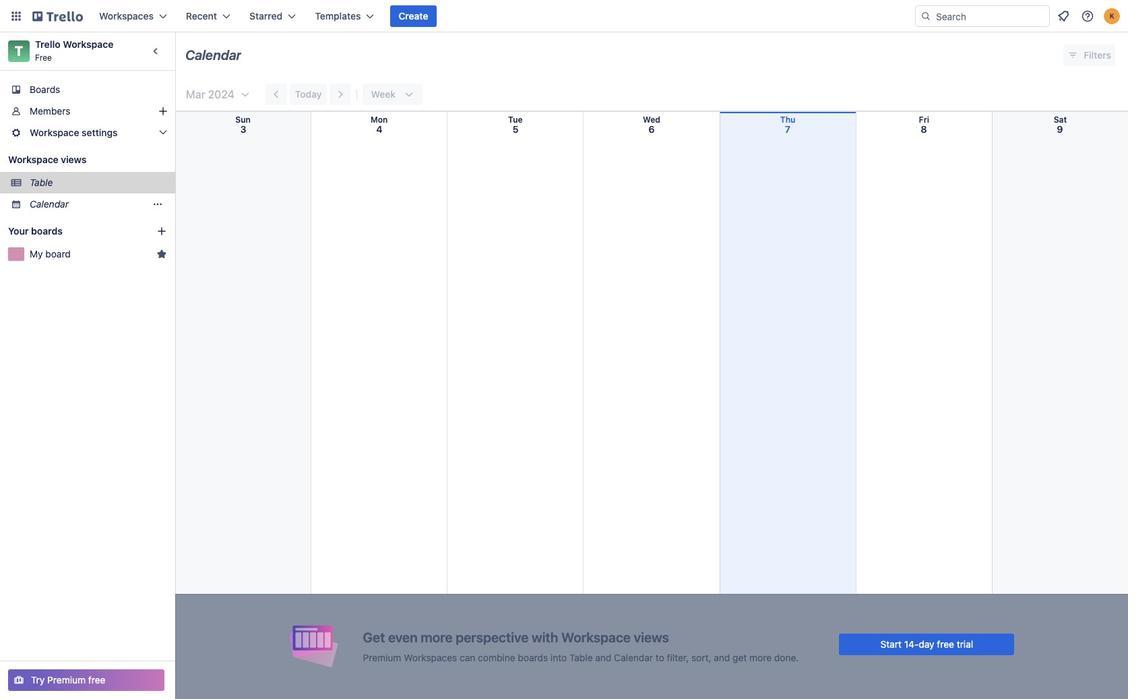 Task type: describe. For each thing, give the bounding box(es) containing it.
1 vertical spatial calendar
[[30, 198, 69, 210]]

create
[[399, 10, 428, 22]]

with
[[532, 629, 559, 645]]

today button
[[290, 84, 327, 105]]

search image
[[921, 11, 932, 22]]

workspaces inside get even more perspective with workspace views premium workspaces can combine boards into table and calendar to filter, sort, and get more done.
[[404, 652, 457, 663]]

your
[[8, 225, 29, 237]]

4
[[376, 123, 383, 135]]

primary element
[[0, 0, 1129, 32]]

fri
[[919, 115, 930, 125]]

board
[[45, 248, 71, 260]]

starred
[[250, 10, 283, 22]]

calendar inside get even more perspective with workspace views premium workspaces can combine boards into table and calendar to filter, sort, and get more done.
[[614, 652, 653, 663]]

1 vertical spatial more
[[750, 652, 772, 663]]

my
[[30, 248, 43, 260]]

t link
[[8, 40, 30, 62]]

boards link
[[0, 79, 175, 100]]

start 14-day free trial link
[[840, 633, 1015, 655]]

trello
[[35, 38, 60, 50]]

9
[[1058, 123, 1064, 135]]

premium inside get even more perspective with workspace views premium workspaces can combine boards into table and calendar to filter, sort, and get more done.
[[363, 652, 402, 663]]

workspaces inside popup button
[[99, 10, 154, 22]]

your boards with 1 items element
[[8, 223, 136, 239]]

add board image
[[156, 226, 167, 237]]

templates button
[[307, 5, 383, 27]]

get even more perspective with workspace views premium workspaces can combine boards into table and calendar to filter, sort, and get more done.
[[363, 629, 799, 663]]

recent
[[186, 10, 217, 22]]

settings
[[82, 127, 118, 138]]

tue
[[508, 115, 523, 125]]

wed
[[643, 115, 661, 125]]

0 horizontal spatial more
[[421, 629, 453, 645]]

workspace settings
[[30, 127, 118, 138]]

calendar link
[[30, 198, 146, 211]]

recent button
[[178, 5, 239, 27]]

even
[[388, 629, 418, 645]]

get
[[733, 652, 747, 663]]

14-
[[905, 638, 919, 650]]

my board link
[[30, 247, 151, 261]]

done.
[[775, 652, 799, 663]]

workspaces button
[[91, 5, 175, 27]]

week button
[[363, 84, 423, 105]]

workspace inside get even more perspective with workspace views premium workspaces can combine boards into table and calendar to filter, sort, and get more done.
[[562, 629, 631, 645]]

table inside get even more perspective with workspace views premium workspaces can combine boards into table and calendar to filter, sort, and get more done.
[[570, 652, 593, 663]]

get
[[363, 629, 385, 645]]

6
[[649, 123, 655, 135]]

filters button
[[1064, 45, 1116, 66]]

workspace down workspace settings
[[8, 154, 58, 165]]

day
[[919, 638, 935, 650]]

workspace inside trello workspace free
[[63, 38, 114, 50]]

kendallparks02 (kendallparks02) image
[[1104, 8, 1121, 24]]

members link
[[0, 100, 175, 122]]

trial
[[957, 638, 974, 650]]

7
[[785, 123, 791, 135]]

sat
[[1054, 115, 1068, 125]]

create button
[[391, 5, 437, 27]]

0 vertical spatial calendar
[[185, 47, 242, 63]]

Search field
[[932, 6, 1050, 26]]

into
[[551, 652, 567, 663]]

trello workspace link
[[35, 38, 114, 50]]

Calendar text field
[[185, 42, 242, 68]]

sun
[[235, 115, 251, 125]]



Task type: vqa. For each thing, say whether or not it's contained in the screenshot.
Today
yes



Task type: locate. For each thing, give the bounding box(es) containing it.
filters
[[1084, 49, 1112, 61]]

today
[[295, 88, 322, 100]]

workspace right trello
[[63, 38, 114, 50]]

0 horizontal spatial premium
[[47, 674, 86, 686]]

try premium free
[[31, 674, 106, 686]]

boards inside get even more perspective with workspace views premium workspaces can combine boards into table and calendar to filter, sort, and get more done.
[[518, 652, 548, 663]]

calendar left to
[[614, 652, 653, 663]]

1 horizontal spatial table
[[570, 652, 593, 663]]

filter,
[[667, 652, 689, 663]]

boards
[[30, 84, 60, 95]]

start
[[881, 638, 902, 650]]

workspace
[[63, 38, 114, 50], [30, 127, 79, 138], [8, 154, 58, 165], [562, 629, 631, 645]]

sort,
[[692, 652, 712, 663]]

table down workspace views
[[30, 177, 53, 188]]

2 vertical spatial calendar
[[614, 652, 653, 663]]

0 horizontal spatial boards
[[31, 225, 63, 237]]

open information menu image
[[1082, 9, 1095, 23]]

free
[[35, 53, 52, 63]]

1 horizontal spatial boards
[[518, 652, 548, 663]]

mar 2024
[[186, 88, 235, 100]]

1 vertical spatial workspaces
[[404, 652, 457, 663]]

more
[[421, 629, 453, 645], [750, 652, 772, 663]]

mon
[[371, 115, 388, 125]]

back to home image
[[32, 5, 83, 27]]

workspace views
[[8, 154, 87, 165]]

try
[[31, 674, 45, 686]]

boards up the my board
[[31, 225, 63, 237]]

premium inside button
[[47, 674, 86, 686]]

to
[[656, 652, 665, 663]]

1 vertical spatial boards
[[518, 652, 548, 663]]

0 horizontal spatial calendar
[[30, 198, 69, 210]]

your boards
[[8, 225, 63, 237]]

boards down 'with'
[[518, 652, 548, 663]]

mar
[[186, 88, 205, 100]]

1 vertical spatial free
[[88, 674, 106, 686]]

table
[[30, 177, 53, 188], [570, 652, 593, 663]]

workspace actions menu image
[[152, 199, 163, 210]]

try premium free button
[[8, 670, 165, 691]]

0 vertical spatial boards
[[31, 225, 63, 237]]

and
[[596, 652, 612, 663], [714, 652, 730, 663]]

boards
[[31, 225, 63, 237], [518, 652, 548, 663]]

free inside button
[[88, 674, 106, 686]]

views inside get even more perspective with workspace views premium workspaces can combine boards into table and calendar to filter, sort, and get more done.
[[634, 629, 669, 645]]

1 vertical spatial table
[[570, 652, 593, 663]]

3
[[240, 123, 246, 135]]

calendar up the your boards
[[30, 198, 69, 210]]

0 vertical spatial workspaces
[[99, 10, 154, 22]]

workspace settings button
[[0, 122, 175, 144]]

perspective
[[456, 629, 529, 645]]

workspaces
[[99, 10, 154, 22], [404, 652, 457, 663]]

week
[[371, 88, 396, 100]]

8
[[921, 123, 928, 135]]

trello workspace free
[[35, 38, 114, 63]]

premium down the 'get'
[[363, 652, 402, 663]]

and left 'get'
[[714, 652, 730, 663]]

free
[[938, 638, 955, 650], [88, 674, 106, 686]]

1 horizontal spatial free
[[938, 638, 955, 650]]

views
[[61, 154, 87, 165], [634, 629, 669, 645]]

templates
[[315, 10, 361, 22]]

premium right try
[[47, 674, 86, 686]]

1 horizontal spatial workspaces
[[404, 652, 457, 663]]

1 horizontal spatial and
[[714, 652, 730, 663]]

0 notifications image
[[1056, 8, 1072, 24]]

start 14-day free trial
[[881, 638, 974, 650]]

0 vertical spatial free
[[938, 638, 955, 650]]

more right even at bottom left
[[421, 629, 453, 645]]

views up to
[[634, 629, 669, 645]]

1 vertical spatial views
[[634, 629, 669, 645]]

can
[[460, 652, 476, 663]]

mar 2024 button
[[181, 84, 251, 105]]

calendar
[[185, 47, 242, 63], [30, 198, 69, 210], [614, 652, 653, 663]]

workspaces up workspace navigation collapse icon
[[99, 10, 154, 22]]

1 horizontal spatial calendar
[[185, 47, 242, 63]]

1 vertical spatial premium
[[47, 674, 86, 686]]

0 horizontal spatial views
[[61, 154, 87, 165]]

free right try
[[88, 674, 106, 686]]

0 horizontal spatial and
[[596, 652, 612, 663]]

2 horizontal spatial calendar
[[614, 652, 653, 663]]

views down workspace settings
[[61, 154, 87, 165]]

workspace down members
[[30, 127, 79, 138]]

and right into
[[596, 652, 612, 663]]

0 horizontal spatial table
[[30, 177, 53, 188]]

thu
[[781, 115, 796, 125]]

t
[[15, 43, 23, 59]]

premium
[[363, 652, 402, 663], [47, 674, 86, 686]]

table link
[[30, 176, 167, 189]]

2 and from the left
[[714, 652, 730, 663]]

workspace up into
[[562, 629, 631, 645]]

5
[[513, 123, 519, 135]]

workspace navigation collapse icon image
[[147, 42, 166, 61]]

combine
[[478, 652, 516, 663]]

workspaces down even at bottom left
[[404, 652, 457, 663]]

1 horizontal spatial views
[[634, 629, 669, 645]]

1 horizontal spatial more
[[750, 652, 772, 663]]

0 horizontal spatial free
[[88, 674, 106, 686]]

more right 'get'
[[750, 652, 772, 663]]

table right into
[[570, 652, 593, 663]]

0 horizontal spatial workspaces
[[99, 10, 154, 22]]

starred icon image
[[156, 249, 167, 260]]

2024
[[208, 88, 235, 100]]

members
[[30, 105, 70, 117]]

calendar down recent popup button
[[185, 47, 242, 63]]

0 vertical spatial table
[[30, 177, 53, 188]]

1 horizontal spatial premium
[[363, 652, 402, 663]]

0 vertical spatial more
[[421, 629, 453, 645]]

starred button
[[241, 5, 304, 27]]

0 vertical spatial views
[[61, 154, 87, 165]]

0 vertical spatial premium
[[363, 652, 402, 663]]

my board
[[30, 248, 71, 260]]

1 and from the left
[[596, 652, 612, 663]]

free right day at bottom right
[[938, 638, 955, 650]]

workspace inside "popup button"
[[30, 127, 79, 138]]



